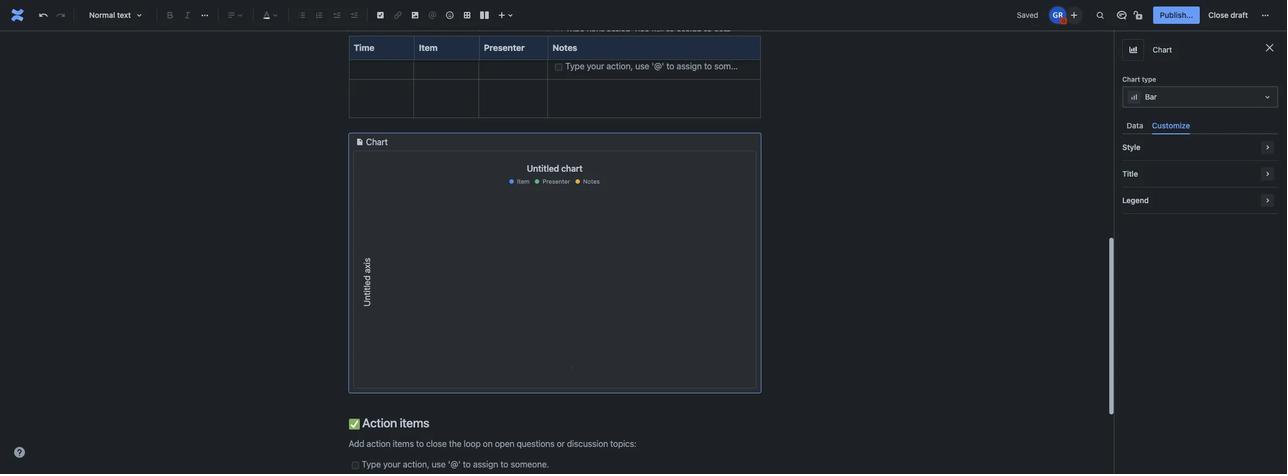 Task type: describe. For each thing, give the bounding box(es) containing it.
chart type element
[[1123, 86, 1279, 108]]

chart type
[[1123, 75, 1157, 83]]

no restrictions image
[[1133, 9, 1146, 22]]

more formatting image
[[198, 9, 211, 22]]

expand image for title
[[1262, 168, 1275, 181]]

link image
[[391, 9, 404, 22]]

1 vertical spatial presenter
[[543, 178, 570, 185]]

:white_check_mark: image
[[349, 419, 360, 430]]

customize
[[1153, 121, 1191, 130]]

invite to edit image
[[1068, 8, 1081, 21]]

xychart image
[[354, 188, 756, 378]]

outdent ⇧tab image
[[330, 9, 343, 22]]

1 vertical spatial chart
[[1123, 75, 1141, 83]]

untitled chart
[[527, 164, 583, 174]]

1 horizontal spatial item
[[517, 178, 530, 185]]

table image
[[461, 9, 474, 22]]

0 horizontal spatial item
[[419, 43, 438, 53]]

confluence image
[[9, 7, 26, 24]]

saved
[[1017, 10, 1039, 20]]

open image
[[1262, 91, 1275, 104]]

close draft
[[1209, 10, 1249, 20]]

close draft button
[[1202, 7, 1255, 24]]

bar chart image
[[1128, 91, 1141, 104]]

chart for untitled chart
[[366, 137, 388, 147]]

items
[[400, 416, 430, 430]]

bar
[[1146, 92, 1157, 101]]

chart image
[[1127, 43, 1140, 56]]

text
[[117, 10, 131, 20]]

normal text button
[[79, 3, 152, 27]]

action items
[[360, 416, 430, 430]]

Chart type text field
[[1128, 92, 1130, 102]]

bullet list ⌘⇧8 image
[[295, 9, 308, 22]]

chart
[[561, 164, 583, 174]]

publish... button
[[1154, 7, 1200, 24]]



Task type: vqa. For each thing, say whether or not it's contained in the screenshot.
banner
no



Task type: locate. For each thing, give the bounding box(es) containing it.
0 horizontal spatial chart
[[366, 137, 388, 147]]

expand image for style
[[1262, 141, 1275, 154]]

close
[[1209, 10, 1229, 20]]

type
[[1142, 75, 1157, 83]]

1 horizontal spatial presenter
[[543, 178, 570, 185]]

undo ⌘z image
[[37, 9, 50, 22]]

0 vertical spatial expand image
[[1262, 141, 1275, 154]]

redo ⌘⇧z image
[[54, 9, 67, 22]]

time
[[354, 43, 374, 53]]

data
[[1127, 121, 1144, 130]]

style
[[1123, 143, 1141, 152]]

bold ⌘b image
[[164, 9, 177, 22]]

emoji image
[[443, 9, 457, 22]]

chart image
[[353, 136, 366, 149]]

presenter down 'untitled chart'
[[543, 178, 570, 185]]

legend
[[1123, 196, 1149, 205]]

untitled
[[527, 164, 559, 174]]

2 vertical spatial chart
[[366, 137, 388, 147]]

1 vertical spatial expand image
[[1262, 168, 1275, 181]]

chart for chart type
[[1153, 45, 1173, 54]]

2 vertical spatial expand image
[[1262, 194, 1275, 207]]

1 vertical spatial item
[[517, 178, 530, 185]]

numbered list ⌘⇧7 image
[[313, 9, 326, 22]]

comment icon image
[[1116, 9, 1129, 22]]

draft
[[1231, 10, 1249, 20]]

1 expand image from the top
[[1262, 141, 1275, 154]]

presenter
[[484, 43, 525, 53], [543, 178, 570, 185]]

0 vertical spatial chart
[[1153, 45, 1173, 54]]

item down mention icon
[[419, 43, 438, 53]]

0 horizontal spatial presenter
[[484, 43, 525, 53]]

2 horizontal spatial chart
[[1153, 45, 1173, 54]]

expand image
[[1262, 141, 1275, 154], [1262, 168, 1275, 181], [1262, 194, 1275, 207]]

indent tab image
[[348, 9, 361, 22]]

tab list containing data
[[1123, 117, 1279, 135]]

item
[[419, 43, 438, 53], [517, 178, 530, 185]]

tab list
[[1123, 117, 1279, 135]]

notes
[[553, 43, 577, 53], [583, 178, 600, 185]]

0 vertical spatial presenter
[[484, 43, 525, 53]]

chart
[[1153, 45, 1173, 54], [1123, 75, 1141, 83], [366, 137, 388, 147]]

find and replace image
[[1094, 9, 1107, 22]]

item down untitled
[[517, 178, 530, 185]]

expand image for legend
[[1262, 194, 1275, 207]]

normal text
[[89, 10, 131, 20]]

0 vertical spatial item
[[419, 43, 438, 53]]

publish...
[[1160, 10, 1194, 20]]

mention image
[[426, 9, 439, 22]]

action item image
[[374, 9, 387, 22]]

presenter down the layouts image
[[484, 43, 525, 53]]

greg robinson image
[[1050, 7, 1067, 24]]

:white_check_mark: image
[[349, 419, 360, 430]]

confluence image
[[9, 7, 26, 24]]

2 expand image from the top
[[1262, 168, 1275, 181]]

1 vertical spatial notes
[[583, 178, 600, 185]]

layouts image
[[478, 9, 491, 22]]

0 vertical spatial notes
[[553, 43, 577, 53]]

more image
[[1259, 9, 1272, 22]]

3 expand image from the top
[[1262, 194, 1275, 207]]

italic ⌘i image
[[181, 9, 194, 22]]

1 horizontal spatial notes
[[583, 178, 600, 185]]

add image, video, or file image
[[409, 9, 422, 22]]

help image
[[13, 446, 26, 459]]

normal
[[89, 10, 115, 20]]

action
[[362, 416, 397, 430]]

0 horizontal spatial notes
[[553, 43, 577, 53]]

1 horizontal spatial chart
[[1123, 75, 1141, 83]]

title
[[1123, 169, 1139, 178]]

close image
[[1264, 41, 1277, 54]]



